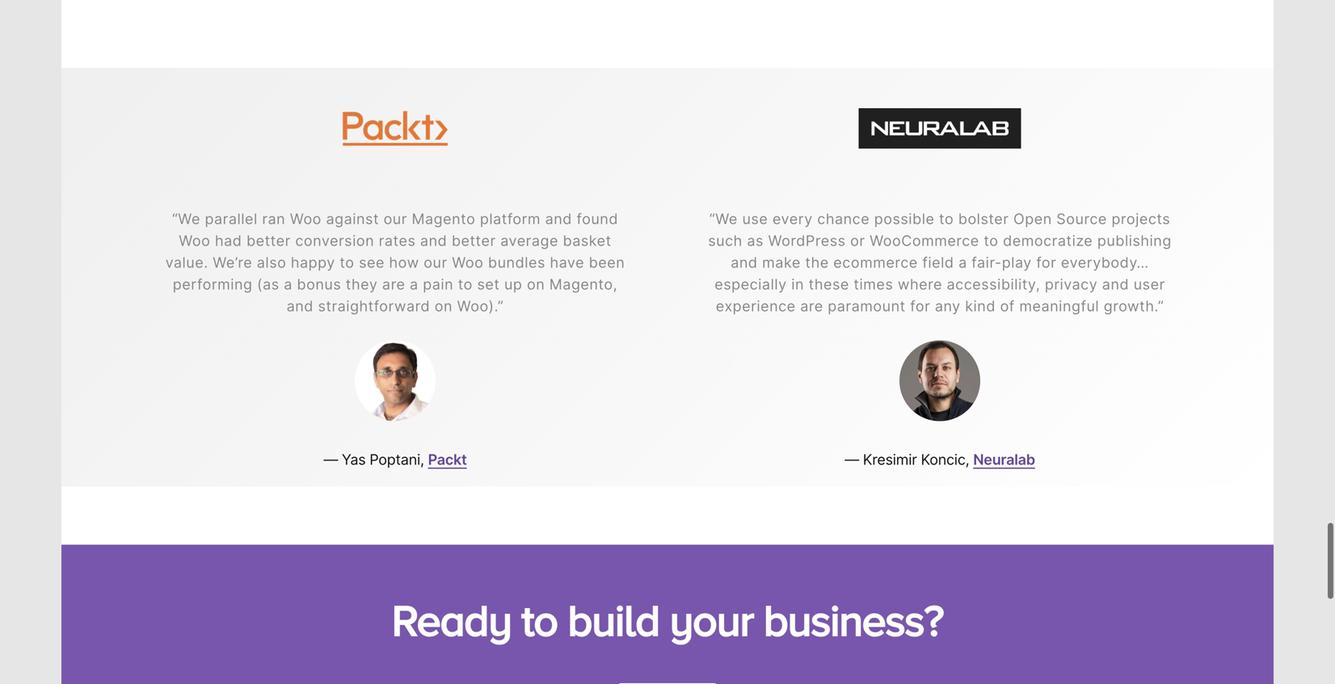 Task type: vqa. For each thing, say whether or not it's contained in the screenshot.
top external link ICON
no



Task type: describe. For each thing, give the bounding box(es) containing it.
platform
[[480, 210, 541, 228]]

"we use every chance possible to bolster open source projects such as wordpress or woocommerce to democratize publishing and make the ecommerce field a fair-play for everybody… especially in these times where accessibility, privacy and user experience are paramount for any kind of meaningful growth."
[[708, 210, 1172, 315]]

business?
[[764, 596, 944, 645]]

meaningful
[[1020, 297, 1100, 315]]

basket
[[563, 232, 612, 250]]

"we parallel ran woo against our magento platform and found woo had better conversion rates and better average basket value. we're also happy to see how our woo bundles have been performing (as a bonus they are a pain to set up on magento, and straightforward on woo)."
[[165, 210, 625, 315]]

chance
[[818, 210, 870, 228]]

bolster
[[959, 210, 1009, 228]]

kresimir
[[863, 451, 917, 469]]

ran
[[262, 210, 286, 228]]

see
[[359, 254, 385, 271]]

ready to build your business?
[[392, 596, 944, 645]]

kind
[[965, 297, 996, 315]]

conversion
[[295, 232, 374, 250]]

and down everybody… in the right of the page
[[1103, 275, 1130, 293]]

yas
[[342, 451, 366, 469]]

these
[[809, 275, 850, 293]]

neuralab link
[[974, 451, 1035, 469]]

bundles
[[488, 254, 546, 271]]

how
[[389, 254, 419, 271]]

we're
[[213, 254, 252, 271]]

are inside "we parallel ran woo against our magento platform and found woo had better conversion rates and better average basket value. we're also happy to see how our woo bundles have been performing (as a bonus they are a pain to set up on magento, and straightforward on woo)."
[[382, 275, 405, 293]]

happy
[[291, 254, 335, 271]]

— for — yas poptani, packt
[[324, 451, 338, 469]]

to left the see at the left top
[[340, 254, 355, 271]]

and up especially
[[731, 254, 758, 271]]

and down the bonus
[[287, 297, 314, 315]]

fair-
[[972, 254, 1002, 271]]

bonus
[[297, 275, 341, 293]]

0 horizontal spatial a
[[284, 275, 293, 293]]

packt
[[428, 451, 467, 469]]

are inside the "we use every chance possible to bolster open source projects such as wordpress or woocommerce to democratize publishing and make the ecommerce field a fair-play for everybody… especially in these times where accessibility, privacy and user experience are paramount for any kind of meaningful growth."
[[801, 297, 824, 315]]

and down magento at top
[[420, 232, 447, 250]]

neuralab
[[974, 451, 1035, 469]]

of
[[1000, 297, 1015, 315]]

1 vertical spatial on
[[435, 297, 453, 315]]

open
[[1014, 210, 1052, 228]]

democratize
[[1003, 232, 1093, 250]]

value.
[[165, 254, 208, 271]]

play
[[1002, 254, 1032, 271]]

0 vertical spatial for
[[1037, 254, 1057, 271]]

to left build
[[522, 596, 558, 645]]

parallel
[[205, 210, 258, 228]]

use
[[743, 210, 768, 228]]

field
[[923, 254, 954, 271]]

in
[[792, 275, 804, 293]]

pain
[[423, 275, 454, 293]]

1 horizontal spatial woo
[[290, 210, 322, 228]]

as
[[747, 232, 764, 250]]

build
[[568, 596, 660, 645]]

the
[[805, 254, 829, 271]]

growth."
[[1104, 297, 1164, 315]]

experience
[[716, 297, 796, 315]]

everybody…
[[1061, 254, 1149, 271]]

magento
[[412, 210, 476, 228]]

and up basket
[[545, 210, 572, 228]]

accessibility,
[[947, 275, 1041, 293]]

been
[[589, 254, 625, 271]]

against
[[326, 210, 379, 228]]



Task type: locate. For each thing, give the bounding box(es) containing it.
1 horizontal spatial our
[[424, 254, 448, 271]]

"we inside "we parallel ran woo against our magento platform and found woo had better conversion rates and better average basket value. we're also happy to see how our woo bundles have been performing (as a bonus they are a pain to set up on magento, and straightforward on woo)."
[[172, 210, 200, 228]]

woocommerce
[[870, 232, 980, 250]]

0 horizontal spatial are
[[382, 275, 405, 293]]

2 better from the left
[[452, 232, 496, 250]]

— for — kresimir koncic, neuralab
[[845, 451, 859, 469]]

rates
[[379, 232, 416, 250]]

—
[[324, 451, 338, 469], [845, 451, 859, 469]]

any
[[935, 297, 961, 315]]

publishing
[[1098, 232, 1172, 250]]

to
[[939, 210, 954, 228], [984, 232, 999, 250], [340, 254, 355, 271], [458, 275, 473, 293], [522, 596, 558, 645]]

2 horizontal spatial a
[[959, 254, 967, 271]]

0 vertical spatial woo
[[290, 210, 322, 228]]

woo
[[290, 210, 322, 228], [179, 232, 211, 250], [452, 254, 484, 271]]

2 — from the left
[[845, 451, 859, 469]]

0 vertical spatial on
[[527, 275, 545, 293]]

magento,
[[550, 275, 618, 293]]

"we
[[172, 210, 200, 228], [710, 210, 738, 228]]

woo)."
[[457, 297, 504, 315]]

a down how at the left of page
[[410, 275, 419, 293]]

1 vertical spatial for
[[910, 297, 931, 315]]

1 vertical spatial our
[[424, 254, 448, 271]]

better down magento at top
[[452, 232, 496, 250]]

to left the set
[[458, 275, 473, 293]]

our up 'pain'
[[424, 254, 448, 271]]

ecommerce
[[834, 254, 918, 271]]

especially
[[715, 275, 787, 293]]

for down the where
[[910, 297, 931, 315]]

0 horizontal spatial on
[[435, 297, 453, 315]]

straightforward
[[318, 297, 430, 315]]

0 horizontal spatial better
[[247, 232, 291, 250]]

possible
[[875, 210, 935, 228]]

better
[[247, 232, 291, 250], [452, 232, 496, 250]]

2 "we from the left
[[710, 210, 738, 228]]

poptani,
[[370, 451, 424, 469]]

privacy
[[1045, 275, 1098, 293]]

1 horizontal spatial better
[[452, 232, 496, 250]]

your
[[670, 596, 754, 645]]

"we up "value."
[[172, 210, 200, 228]]

1 "we from the left
[[172, 210, 200, 228]]

1 horizontal spatial on
[[527, 275, 545, 293]]

performing
[[173, 275, 253, 293]]

1 horizontal spatial for
[[1037, 254, 1057, 271]]

on right up
[[527, 275, 545, 293]]

wordpress
[[768, 232, 846, 250]]

— yas poptani, packt
[[324, 451, 467, 469]]

0 vertical spatial our
[[384, 210, 407, 228]]

projects
[[1112, 210, 1171, 228]]

1 vertical spatial are
[[801, 297, 824, 315]]

or
[[851, 232, 865, 250]]

(as
[[257, 275, 279, 293]]

"we for woo
[[172, 210, 200, 228]]

— left yas
[[324, 451, 338, 469]]

"we for such
[[710, 210, 738, 228]]

0 horizontal spatial "we
[[172, 210, 200, 228]]

average
[[501, 232, 559, 250]]

are
[[382, 275, 405, 293], [801, 297, 824, 315]]

2 horizontal spatial woo
[[452, 254, 484, 271]]

— left kresimir
[[845, 451, 859, 469]]

paramount
[[828, 297, 906, 315]]

every
[[773, 210, 813, 228]]

such
[[708, 232, 743, 250]]

make
[[762, 254, 801, 271]]

they
[[346, 275, 378, 293]]

a inside the "we use every chance possible to bolster open source projects such as wordpress or woocommerce to democratize publishing and make the ecommerce field a fair-play for everybody… especially in these times where accessibility, privacy and user experience are paramount for any kind of meaningful growth."
[[959, 254, 967, 271]]

had
[[215, 232, 242, 250]]

where
[[898, 275, 943, 293]]

have
[[550, 254, 585, 271]]

woo up the set
[[452, 254, 484, 271]]

1 horizontal spatial a
[[410, 275, 419, 293]]

ready
[[392, 596, 512, 645]]

up
[[504, 275, 523, 293]]

our
[[384, 210, 407, 228], [424, 254, 448, 271]]

packt link
[[428, 451, 467, 469]]

are down how at the left of page
[[382, 275, 405, 293]]

on down 'pain'
[[435, 297, 453, 315]]

0 horizontal spatial woo
[[179, 232, 211, 250]]

a right (as
[[284, 275, 293, 293]]

2 vertical spatial woo
[[452, 254, 484, 271]]

times
[[854, 275, 894, 293]]

"we up the such
[[710, 210, 738, 228]]

for
[[1037, 254, 1057, 271], [910, 297, 931, 315]]

found
[[577, 210, 618, 228]]

better up also on the top left of the page
[[247, 232, 291, 250]]

1 horizontal spatial "we
[[710, 210, 738, 228]]

to up woocommerce
[[939, 210, 954, 228]]

koncic,
[[921, 451, 970, 469]]

1 better from the left
[[247, 232, 291, 250]]

a left the fair- in the top of the page
[[959, 254, 967, 271]]

0 horizontal spatial —
[[324, 451, 338, 469]]

1 vertical spatial woo
[[179, 232, 211, 250]]

are down in
[[801, 297, 824, 315]]

also
[[257, 254, 286, 271]]

1 horizontal spatial —
[[845, 451, 859, 469]]

— kresimir koncic, neuralab
[[845, 451, 1035, 469]]

1 — from the left
[[324, 451, 338, 469]]

woo up "value."
[[179, 232, 211, 250]]

and
[[545, 210, 572, 228], [420, 232, 447, 250], [731, 254, 758, 271], [1103, 275, 1130, 293], [287, 297, 314, 315]]

to up the fair- in the top of the page
[[984, 232, 999, 250]]

woo right ran
[[290, 210, 322, 228]]

a
[[959, 254, 967, 271], [284, 275, 293, 293], [410, 275, 419, 293]]

0 horizontal spatial our
[[384, 210, 407, 228]]

set
[[477, 275, 500, 293]]

for down democratize
[[1037, 254, 1057, 271]]

0 vertical spatial are
[[382, 275, 405, 293]]

user
[[1134, 275, 1166, 293]]

our up rates
[[384, 210, 407, 228]]

0 horizontal spatial for
[[910, 297, 931, 315]]

"we inside the "we use every chance possible to bolster open source projects such as wordpress or woocommerce to democratize publishing and make the ecommerce field a fair-play for everybody… especially in these times where accessibility, privacy and user experience are paramount for any kind of meaningful growth."
[[710, 210, 738, 228]]

on
[[527, 275, 545, 293], [435, 297, 453, 315]]

source
[[1057, 210, 1107, 228]]

1 horizontal spatial are
[[801, 297, 824, 315]]



